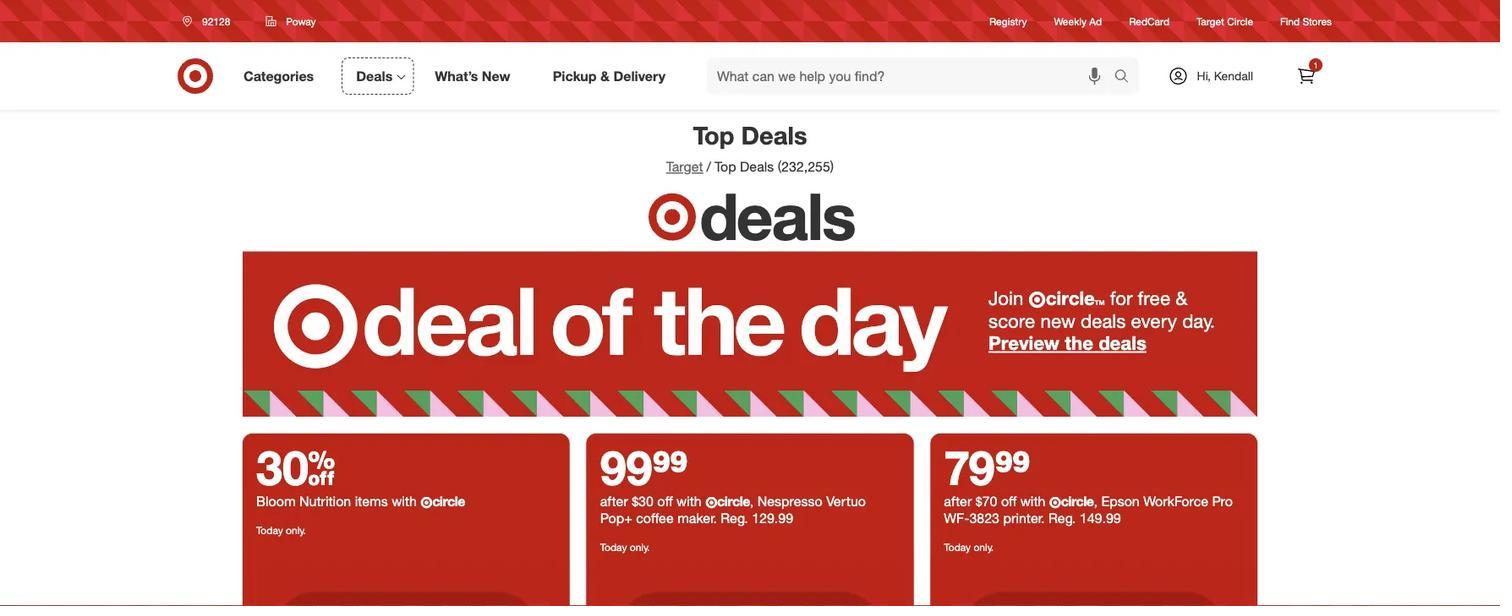Task type: describe. For each thing, give the bounding box(es) containing it.
categories
[[244, 68, 314, 84]]

0 vertical spatial top
[[693, 120, 734, 150]]

1 vertical spatial deals
[[741, 120, 807, 150]]

deals right the
[[1099, 332, 1147, 355]]

redcard link
[[1129, 14, 1170, 28]]

circle for after $70 off with
[[1061, 494, 1094, 510]]

$30
[[632, 494, 654, 510]]

circle
[[1227, 15, 1253, 27]]

/
[[707, 159, 711, 175]]

free
[[1138, 286, 1171, 309]]

, nespresso vertuo pop+ coffee maker. reg. 129.99
[[600, 494, 866, 527]]

poway
[[286, 15, 316, 27]]

items
[[355, 494, 388, 510]]

today only. for 99 99
[[600, 541, 650, 554]]

maker.
[[678, 511, 717, 527]]

, for 99 99
[[750, 494, 754, 510]]

redcard
[[1129, 15, 1170, 27]]

weekly
[[1054, 15, 1087, 27]]

79 99
[[944, 439, 1031, 496]]

hi, kendall
[[1197, 68, 1253, 83]]

what's
[[435, 68, 478, 84]]

target circle link
[[1197, 14, 1253, 28]]

find stores link
[[1280, 14, 1332, 28]]

poway button
[[255, 6, 327, 36]]

off for 99
[[657, 494, 673, 510]]

nespresso
[[757, 494, 823, 510]]

with for 99
[[677, 494, 702, 510]]

1
[[1313, 60, 1318, 70]]

1 with from the left
[[392, 494, 417, 510]]

for
[[1110, 286, 1133, 309]]

the
[[1065, 332, 1093, 355]]

pickup & delivery
[[553, 68, 666, 84]]

new
[[1041, 309, 1075, 332]]

99 99
[[600, 439, 688, 496]]

pro
[[1212, 494, 1233, 510]]

target image
[[645, 189, 699, 245]]

1 vertical spatial top
[[714, 159, 736, 175]]

bloom
[[256, 494, 296, 510]]

stores
[[1303, 15, 1332, 27]]

off for 79
[[1001, 494, 1017, 510]]

hi,
[[1197, 68, 1211, 83]]

after $30 off with
[[600, 494, 705, 510]]

registry
[[989, 15, 1027, 27]]

tm
[[1095, 298, 1105, 306]]

today for 79
[[944, 541, 971, 554]]

score
[[989, 309, 1035, 332]]

wf-
[[944, 511, 969, 527]]

99 for 99
[[652, 439, 688, 496]]

reg. inside the , nespresso vertuo pop+ coffee maker. reg. 129.99
[[721, 511, 748, 527]]

preview
[[989, 332, 1060, 355]]

today only. for 79 99
[[944, 541, 994, 554]]

delivery
[[613, 68, 666, 84]]

day.
[[1182, 309, 1215, 332]]

kendall
[[1214, 68, 1253, 83]]

every
[[1131, 309, 1177, 332]]

129.99
[[752, 511, 793, 527]]

99 for 79
[[995, 439, 1031, 496]]

2 vertical spatial deals
[[740, 159, 774, 175]]

pop+ coffee
[[600, 511, 674, 527]]

epson
[[1101, 494, 1140, 510]]

printer.
[[1003, 511, 1045, 527]]

(232,255)
[[778, 159, 834, 175]]

vertuo
[[826, 494, 866, 510]]

1 link
[[1288, 58, 1325, 95]]

target deal of the day image for after $70 off with
[[930, 560, 1257, 606]]

ad
[[1089, 15, 1102, 27]]

nutrition
[[299, 494, 351, 510]]



Task type: locate. For each thing, give the bounding box(es) containing it.
1 horizontal spatial today
[[600, 541, 627, 554]]

3 99 from the left
[[995, 439, 1031, 496]]

target circle
[[1197, 15, 1253, 27]]

circle
[[1046, 286, 1095, 309], [432, 494, 465, 510], [717, 494, 750, 510], [1061, 494, 1094, 510]]

target deal of the day image for after $30 off with
[[587, 560, 914, 606]]

1 horizontal spatial ,
[[1094, 494, 1098, 510]]

reg. inside , epson workforce pro wf-3823 printer. reg. 149.99
[[1049, 511, 1076, 527]]

79
[[944, 439, 995, 496]]

find
[[1280, 15, 1300, 27]]

what's new link
[[421, 58, 532, 95]]

after $70 off with
[[944, 494, 1049, 510]]

1 after from the left
[[600, 494, 628, 510]]

1 99 from the left
[[600, 439, 652, 496]]

3 with from the left
[[1020, 494, 1046, 510]]

only. for 99
[[630, 541, 650, 554]]

top right /
[[714, 159, 736, 175]]

2 , from the left
[[1094, 494, 1098, 510]]

0 vertical spatial target
[[1197, 15, 1224, 27]]

2 horizontal spatial today
[[944, 541, 971, 554]]

reg.
[[721, 511, 748, 527], [1049, 511, 1076, 527]]

off
[[657, 494, 673, 510], [1001, 494, 1017, 510]]

1 horizontal spatial today only.
[[600, 541, 650, 554]]

1 off from the left
[[657, 494, 673, 510]]

◎
[[1029, 290, 1046, 308]]

today down wf-
[[944, 541, 971, 554]]

today down bloom
[[256, 524, 283, 537]]

deals up (232,255) at the top of page
[[741, 120, 807, 150]]

, up 129.99
[[750, 494, 754, 510]]

target
[[1197, 15, 1224, 27], [666, 159, 703, 175]]

after for 99
[[600, 494, 628, 510]]

deals
[[356, 68, 393, 84], [741, 120, 807, 150], [740, 159, 774, 175]]

& right free
[[1176, 286, 1188, 309]]

after for 79
[[944, 494, 972, 510]]

What can we help you find? suggestions appear below search field
[[707, 58, 1118, 95]]

with
[[392, 494, 417, 510], [677, 494, 702, 510], [1020, 494, 1046, 510]]

& right pickup
[[600, 68, 610, 84]]

$70
[[976, 494, 997, 510]]

circle for bloom nutrition items with
[[432, 494, 465, 510]]

1 horizontal spatial after
[[944, 494, 972, 510]]

0 horizontal spatial today
[[256, 524, 283, 537]]

join ◎ circle tm
[[989, 286, 1105, 309]]

bloom nutrition items with
[[256, 494, 421, 510]]

today only. down wf-
[[944, 541, 994, 554]]

0 horizontal spatial &
[[600, 68, 610, 84]]

, epson workforce pro wf-3823 printer. reg. 149.99
[[944, 494, 1233, 527]]

0 horizontal spatial reg.
[[721, 511, 748, 527]]

only. down bloom
[[286, 524, 306, 537]]

deals right /
[[740, 159, 774, 175]]

99
[[600, 439, 652, 496], [652, 439, 688, 496], [995, 439, 1031, 496]]

only. for 79
[[974, 541, 994, 554]]

after up wf-
[[944, 494, 972, 510]]

pickup & delivery link
[[538, 58, 687, 95]]

today
[[256, 524, 283, 537], [600, 541, 627, 554], [944, 541, 971, 554]]

top
[[693, 120, 734, 150], [714, 159, 736, 175]]

reg. left 149.99
[[1049, 511, 1076, 527]]

target left /
[[666, 159, 703, 175]]

off right $70
[[1001, 494, 1017, 510]]

weekly ad
[[1054, 15, 1102, 27]]

149.99
[[1080, 511, 1121, 527]]

pickup
[[553, 68, 597, 84]]

today for 99
[[600, 541, 627, 554]]

1 horizontal spatial off
[[1001, 494, 1017, 510]]

today only.
[[256, 524, 306, 537], [600, 541, 650, 554], [944, 541, 994, 554]]

only. down pop+ coffee
[[630, 541, 650, 554]]

99 up printer.
[[995, 439, 1031, 496]]

30
[[256, 439, 335, 496]]

3823
[[969, 511, 1000, 527]]

today only. down bloom
[[256, 524, 306, 537]]

2 reg. from the left
[[1049, 511, 1076, 527]]

deals link
[[342, 58, 414, 95]]

99 up pop+ coffee
[[600, 439, 652, 496]]

target deal of the day image
[[243, 251, 1257, 417], [930, 560, 1257, 606], [243, 560, 570, 606], [587, 560, 914, 606]]

0 horizontal spatial off
[[657, 494, 673, 510]]

target inside "link"
[[1197, 15, 1224, 27]]

top up /
[[693, 120, 734, 150]]

circle for after $30 off with
[[717, 494, 750, 510]]

1 , from the left
[[750, 494, 754, 510]]

deals left what's
[[356, 68, 393, 84]]

&
[[600, 68, 610, 84], [1176, 286, 1188, 309]]

0 horizontal spatial only.
[[286, 524, 306, 537]]

1 reg. from the left
[[721, 511, 748, 527]]

with up maker.
[[677, 494, 702, 510]]

registry link
[[989, 14, 1027, 28]]

1 horizontal spatial &
[[1176, 286, 1188, 309]]

join
[[989, 286, 1024, 309]]

, inside the , nespresso vertuo pop+ coffee maker. reg. 129.99
[[750, 494, 754, 510]]

categories link
[[229, 58, 335, 95]]

0 horizontal spatial ,
[[750, 494, 754, 510]]

target deal of the day image for bloom nutrition items with
[[243, 560, 570, 606]]

1 vertical spatial &
[[1176, 286, 1188, 309]]

with right items
[[392, 494, 417, 510]]

today down pop+ coffee
[[600, 541, 627, 554]]

target inside top deals target / top deals (232,255)
[[666, 159, 703, 175]]

2 after from the left
[[944, 494, 972, 510]]

0 horizontal spatial after
[[600, 494, 628, 510]]

after up pop+ coffee
[[600, 494, 628, 510]]

workforce
[[1143, 494, 1209, 510]]

92128 button
[[172, 6, 248, 36]]

,
[[750, 494, 754, 510], [1094, 494, 1098, 510]]

92128
[[202, 15, 230, 27]]

0 horizontal spatial today only.
[[256, 524, 306, 537]]

1 horizontal spatial with
[[677, 494, 702, 510]]

, inside , epson workforce pro wf-3823 printer. reg. 149.99
[[1094, 494, 1098, 510]]

1 horizontal spatial only.
[[630, 541, 650, 554]]

off right the $30
[[657, 494, 673, 510]]

reg. right maker.
[[721, 511, 748, 527]]

what's new
[[435, 68, 510, 84]]

& inside for free & score new deals every day. preview the deals
[[1176, 286, 1188, 309]]

search
[[1107, 69, 1147, 86]]

2 horizontal spatial with
[[1020, 494, 1046, 510]]

weekly ad link
[[1054, 14, 1102, 28]]

deals down tm
[[1081, 309, 1126, 332]]

0 vertical spatial &
[[600, 68, 610, 84]]

for free & score new deals every day. preview the deals
[[989, 286, 1215, 355]]

only. down 3823
[[974, 541, 994, 554]]

target link
[[666, 159, 703, 175]]

deals
[[699, 176, 855, 255], [1081, 309, 1126, 332], [1099, 332, 1147, 355]]

with for 79
[[1020, 494, 1046, 510]]

search button
[[1107, 58, 1147, 98]]

new
[[482, 68, 510, 84]]

2 with from the left
[[677, 494, 702, 510]]

after
[[600, 494, 628, 510], [944, 494, 972, 510]]

2 99 from the left
[[652, 439, 688, 496]]

0 vertical spatial deals
[[356, 68, 393, 84]]

only.
[[286, 524, 306, 537], [630, 541, 650, 554], [974, 541, 994, 554]]

2 horizontal spatial only.
[[974, 541, 994, 554]]

99 up maker.
[[652, 439, 688, 496]]

top deals target / top deals (232,255)
[[666, 120, 834, 175]]

1 horizontal spatial reg.
[[1049, 511, 1076, 527]]

, for 79 99
[[1094, 494, 1098, 510]]

with up printer.
[[1020, 494, 1046, 510]]

2 off from the left
[[1001, 494, 1017, 510]]

0 horizontal spatial with
[[392, 494, 417, 510]]

find stores
[[1280, 15, 1332, 27]]

deals down (232,255) at the top of page
[[699, 176, 855, 255]]

, up 149.99
[[1094, 494, 1098, 510]]

target left the circle
[[1197, 15, 1224, 27]]

1 vertical spatial target
[[666, 159, 703, 175]]

0 horizontal spatial target
[[666, 159, 703, 175]]

today only. down pop+ coffee
[[600, 541, 650, 554]]

1 horizontal spatial target
[[1197, 15, 1224, 27]]

2 horizontal spatial today only.
[[944, 541, 994, 554]]



Task type: vqa. For each thing, say whether or not it's contained in the screenshot.
leftmost after
yes



